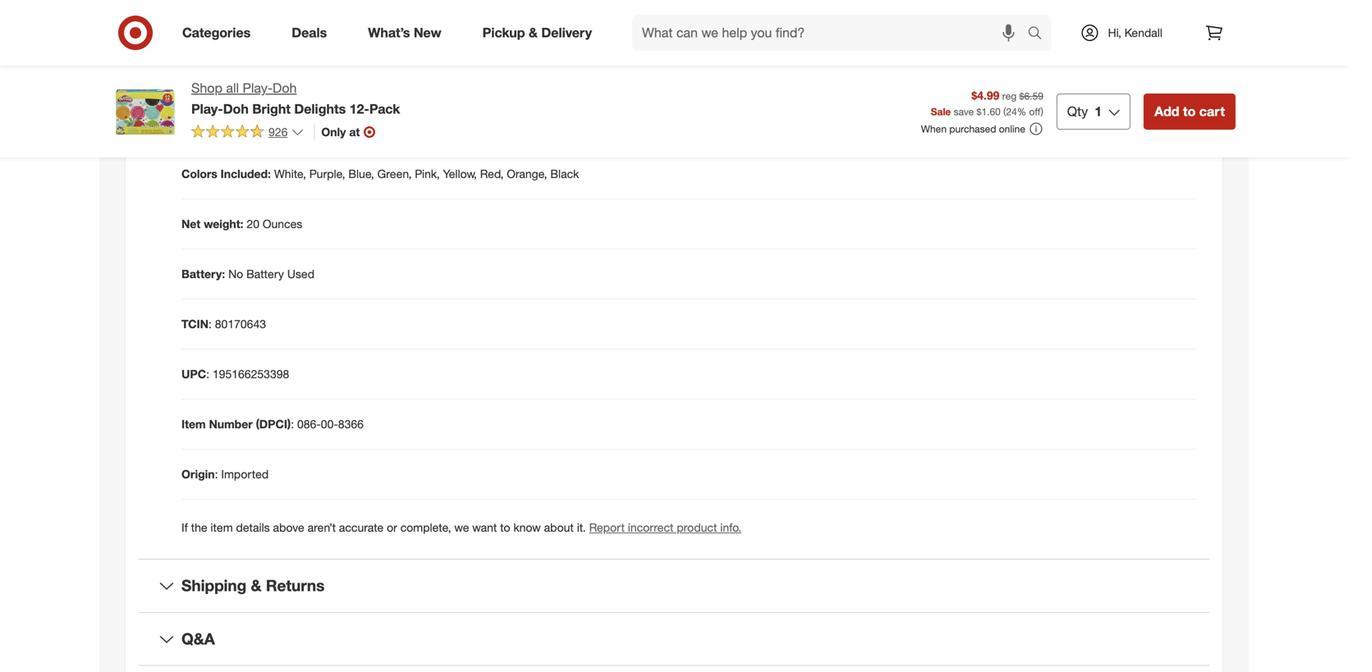 Task type: vqa. For each thing, say whether or not it's contained in the screenshot.
the "CA" associated with Pinole
no



Task type: describe. For each thing, give the bounding box(es) containing it.
green,
[[377, 167, 412, 181]]

What can we help you find? suggestions appear below search field
[[632, 15, 1032, 51]]

educational
[[181, 67, 246, 81]]

included:
[[221, 167, 271, 181]]

white,
[[274, 167, 306, 181]]

shipping & returns button
[[139, 560, 1209, 612]]

195166253398
[[213, 367, 289, 382]]

report incorrect product info. button
[[589, 520, 741, 536]]

926
[[268, 125, 288, 139]]

battery:
[[181, 267, 225, 281]]

when
[[921, 123, 947, 135]]

pink,
[[415, 167, 440, 181]]

aren't
[[308, 521, 336, 535]]

8366
[[338, 417, 364, 432]]

cpsc choking hazard warnings: choking_hazard_small_parts
[[181, 17, 514, 31]]

only at
[[321, 125, 360, 139]]

creative
[[289, 67, 331, 81]]

sculpting
[[234, 117, 283, 131]]

tool
[[286, 117, 307, 131]]

net
[[181, 217, 200, 231]]

all
[[226, 80, 239, 96]]

what's
[[368, 25, 410, 41]]

: left 086-
[[291, 417, 294, 432]]

086-
[[297, 417, 321, 432]]

purple,
[[309, 167, 345, 181]]

80170643
[[215, 317, 266, 331]]

when purchased online
[[921, 123, 1025, 135]]

1 vertical spatial play-
[[191, 101, 223, 117]]

add to cart
[[1155, 103, 1225, 119]]

1.60
[[982, 105, 1001, 118]]

image of play-doh bright delights 12-pack image
[[112, 79, 178, 145]]

pickup & delivery link
[[469, 15, 613, 51]]

hazard
[[265, 17, 304, 31]]

includes:
[[181, 117, 231, 131]]

search
[[1020, 26, 1060, 42]]

report
[[589, 521, 625, 535]]

1 vertical spatial doh
[[223, 101, 249, 117]]

product
[[677, 521, 717, 535]]

(
[[1003, 105, 1006, 118]]

know
[[514, 521, 541, 535]]

1
[[1095, 103, 1102, 119]]

$
[[977, 105, 982, 118]]

pack
[[369, 101, 400, 117]]

reg
[[1002, 90, 1017, 102]]

black
[[550, 167, 579, 181]]

thinking
[[335, 67, 378, 81]]

choking
[[217, 17, 262, 31]]

blue,
[[348, 167, 374, 181]]

yellow,
[[443, 167, 477, 181]]

origin
[[181, 467, 215, 482]]

$4.99 reg $6.59 sale save $ 1.60 ( 24 % off )
[[931, 88, 1043, 118]]

deals
[[292, 25, 327, 41]]

shipping & returns
[[181, 577, 325, 595]]

shop all play-doh play-doh bright delights 12-pack
[[191, 80, 400, 117]]

add to cart button
[[1144, 94, 1236, 130]]

926 link
[[191, 124, 304, 143]]

it.
[[577, 521, 586, 535]]

battery
[[246, 267, 284, 281]]

search button
[[1020, 15, 1060, 54]]

& for pickup
[[529, 25, 538, 41]]

qty 1
[[1067, 103, 1102, 119]]

cpsc
[[181, 17, 214, 31]]

kendall
[[1125, 25, 1163, 40]]

about
[[544, 521, 574, 535]]



Task type: locate. For each thing, give the bounding box(es) containing it.
: for 195166253398
[[206, 367, 209, 382]]

at
[[349, 125, 360, 139]]

& inside the pickup & delivery link
[[529, 25, 538, 41]]

hi,
[[1108, 25, 1121, 40]]

qty
[[1067, 103, 1088, 119]]

20
[[247, 217, 259, 231]]

only
[[321, 125, 346, 139]]

play- down shop
[[191, 101, 223, 117]]

choking_hazard_small_parts
[[365, 17, 514, 31]]

: for 80170643
[[209, 317, 212, 331]]

shipping
[[181, 577, 247, 595]]

we
[[454, 521, 469, 535]]

to
[[1183, 103, 1196, 119], [500, 521, 510, 535]]

info.
[[720, 521, 741, 535]]

doh down the all
[[223, 101, 249, 117]]

if
[[181, 521, 188, 535]]

returns
[[266, 577, 325, 595]]

q&a
[[181, 630, 215, 649]]

number
[[209, 417, 253, 432]]

0 horizontal spatial doh
[[223, 101, 249, 117]]

0 vertical spatial &
[[529, 25, 538, 41]]

add
[[1155, 103, 1179, 119]]

1 horizontal spatial to
[[1183, 103, 1196, 119]]

categories
[[182, 25, 251, 41]]

0 vertical spatial play-
[[243, 80, 273, 96]]

or
[[387, 521, 397, 535]]

weight:
[[204, 217, 243, 231]]

what's new link
[[354, 15, 462, 51]]

bright
[[252, 101, 291, 117]]

accurate
[[339, 521, 384, 535]]

battery: no battery used
[[181, 267, 315, 281]]

to right want
[[500, 521, 510, 535]]

imported
[[221, 467, 269, 482]]

$6.59
[[1019, 90, 1043, 102]]

above
[[273, 521, 304, 535]]

0 vertical spatial to
[[1183, 103, 1196, 119]]

shop
[[191, 80, 222, 96]]

ounces
[[263, 217, 302, 231]]

used
[[287, 267, 315, 281]]

focus:
[[249, 67, 286, 81]]

complete,
[[400, 521, 451, 535]]

purchased
[[949, 123, 996, 135]]

net weight: 20 ounces
[[181, 217, 302, 231]]

upc : 195166253398
[[181, 367, 289, 382]]

incorrect
[[628, 521, 674, 535]]

0 vertical spatial doh
[[273, 80, 297, 96]]

:
[[209, 317, 212, 331], [206, 367, 209, 382], [291, 417, 294, 432], [215, 467, 218, 482]]

0 horizontal spatial &
[[251, 577, 262, 595]]

& right pickup
[[529, 25, 538, 41]]

doh up bright
[[273, 80, 297, 96]]

q&a button
[[139, 613, 1209, 666]]

orange,
[[507, 167, 547, 181]]

pickup
[[482, 25, 525, 41]]

online
[[999, 123, 1025, 135]]

off
[[1029, 105, 1041, 118]]

: left 195166253398
[[206, 367, 209, 382]]

if the item details above aren't accurate or complete, we want to know about it. report incorrect product info.
[[181, 521, 741, 535]]

to inside "button"
[[1183, 103, 1196, 119]]

0 horizontal spatial play-
[[191, 101, 223, 117]]

00-
[[321, 417, 338, 432]]

pickup & delivery
[[482, 25, 592, 41]]

&
[[529, 25, 538, 41], [251, 577, 262, 595]]

play- up bright
[[243, 80, 273, 96]]

to right add
[[1183, 103, 1196, 119]]

tcin
[[181, 317, 209, 331]]

delivery
[[541, 25, 592, 41]]

1 horizontal spatial doh
[[273, 80, 297, 96]]

0 horizontal spatial to
[[500, 521, 510, 535]]

educational focus: creative thinking
[[181, 67, 378, 81]]

item number (dpci) : 086-00-8366
[[181, 417, 364, 432]]

& inside shipping & returns dropdown button
[[251, 577, 262, 595]]

& for shipping
[[251, 577, 262, 595]]

%
[[1017, 105, 1026, 118]]

: left 80170643
[[209, 317, 212, 331]]

the
[[191, 521, 207, 535]]

colors
[[181, 167, 217, 181]]

1 vertical spatial &
[[251, 577, 262, 595]]

no
[[228, 267, 243, 281]]

delights
[[294, 101, 346, 117]]

1 horizontal spatial &
[[529, 25, 538, 41]]

red,
[[480, 167, 504, 181]]

hi, kendall
[[1108, 25, 1163, 40]]

what's new
[[368, 25, 441, 41]]

1 horizontal spatial play-
[[243, 80, 273, 96]]

sale
[[931, 105, 951, 118]]

24
[[1006, 105, 1017, 118]]

item
[[211, 521, 233, 535]]

$4.99
[[972, 88, 1000, 103]]

: for imported
[[215, 467, 218, 482]]

origin : imported
[[181, 467, 269, 482]]

warnings:
[[308, 17, 362, 31]]

want
[[472, 521, 497, 535]]

1 vertical spatial to
[[500, 521, 510, 535]]

categories link
[[168, 15, 271, 51]]

12-
[[349, 101, 369, 117]]

cart
[[1199, 103, 1225, 119]]

includes: sculpting tool
[[181, 117, 307, 131]]

& left returns
[[251, 577, 262, 595]]

save
[[954, 105, 974, 118]]

: left imported in the left of the page
[[215, 467, 218, 482]]



